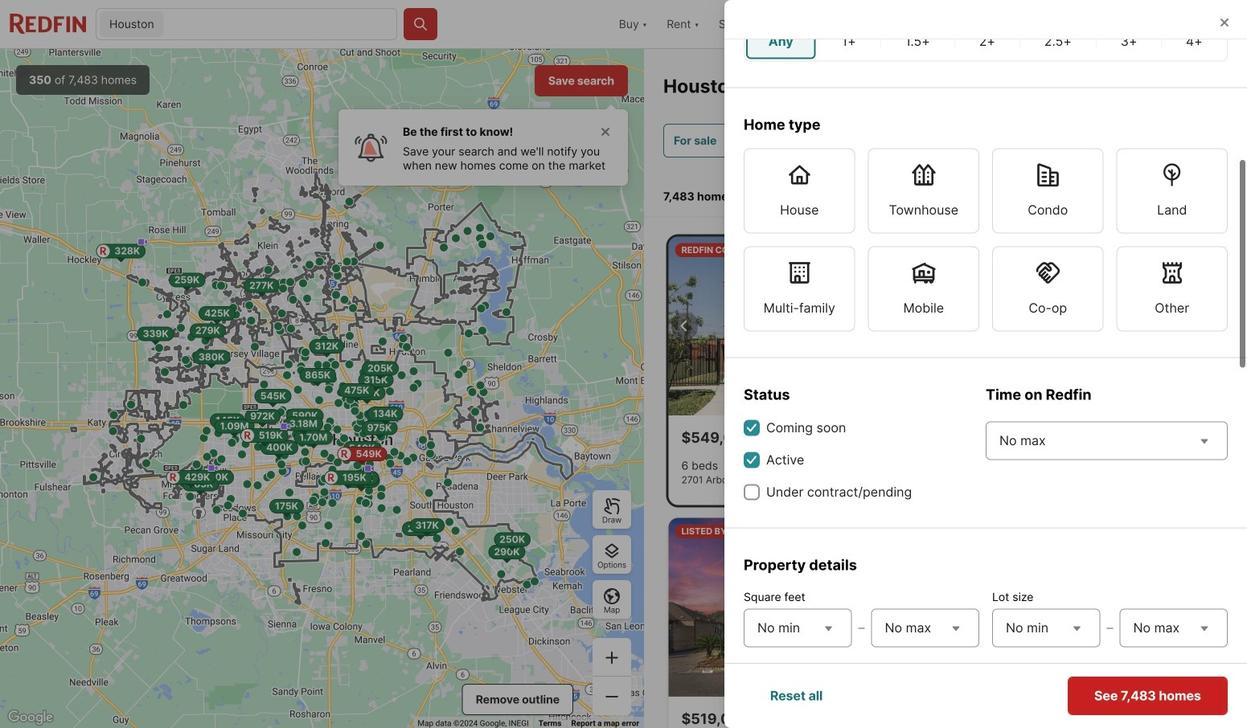 Task type: locate. For each thing, give the bounding box(es) containing it.
toggle search results table view tab
[[1157, 174, 1212, 213]]

2 cell from the left
[[819, 24, 879, 59]]

dialog
[[725, 0, 1247, 729]]

tab list
[[1073, 170, 1228, 217]]

toggle search results photos view tab
[[1090, 174, 1154, 213]]

option
[[744, 148, 855, 234], [868, 148, 980, 234], [992, 148, 1104, 234], [1117, 148, 1228, 234], [744, 247, 855, 332], [868, 247, 980, 332], [992, 247, 1104, 332], [1117, 247, 1228, 332]]

1 vertical spatial add home to favorites image
[[1187, 710, 1207, 729]]

0 vertical spatial add home to favorites checkbox
[[1184, 425, 1210, 451]]

3 cell from the left
[[882, 24, 953, 59]]

2 add home to favorites checkbox from the top
[[1184, 707, 1210, 729]]

1 add home to favorites checkbox from the top
[[1184, 425, 1210, 451]]

None checkbox
[[744, 420, 760, 436], [744, 452, 760, 468], [744, 420, 760, 436], [744, 452, 760, 468]]

cell
[[746, 24, 816, 59], [819, 24, 879, 59], [882, 24, 953, 59], [957, 24, 1018, 59], [1021, 24, 1095, 59], [1098, 24, 1160, 59], [1163, 24, 1226, 59]]

None search field
[[167, 9, 396, 41]]

1 vertical spatial add home to favorites checkbox
[[1184, 707, 1210, 729]]

Add home to favorites checkbox
[[1184, 425, 1210, 451], [1184, 707, 1210, 729]]

4 cell from the left
[[957, 24, 1018, 59]]

share home image
[[1155, 710, 1175, 729]]

0 vertical spatial add home to favorites image
[[1187, 429, 1207, 448]]

add home to favorites image
[[1187, 429, 1207, 448], [1187, 710, 1207, 729]]

next image
[[912, 317, 931, 336]]

None checkbox
[[744, 485, 760, 501]]

list box
[[744, 148, 1228, 332]]

google image
[[4, 708, 57, 729]]

submit search image
[[413, 16, 429, 32]]

select a min and max value element
[[744, 606, 980, 651], [992, 606, 1228, 651], [744, 681, 980, 726], [992, 681, 1228, 726]]



Task type: describe. For each thing, give the bounding box(es) containing it.
7 cell from the left
[[1163, 24, 1226, 59]]

5 cell from the left
[[1021, 24, 1095, 59]]

previous image
[[675, 317, 694, 336]]

1 add home to favorites image from the top
[[1187, 429, 1207, 448]]

2 add home to favorites image from the top
[[1187, 710, 1207, 729]]

1 cell from the left
[[746, 24, 816, 59]]

number of bathrooms row
[[744, 21, 1228, 62]]

6 cell from the left
[[1098, 24, 1160, 59]]

map region
[[0, 49, 644, 729]]



Task type: vqa. For each thing, say whether or not it's contained in the screenshot.
"Saturday"
no



